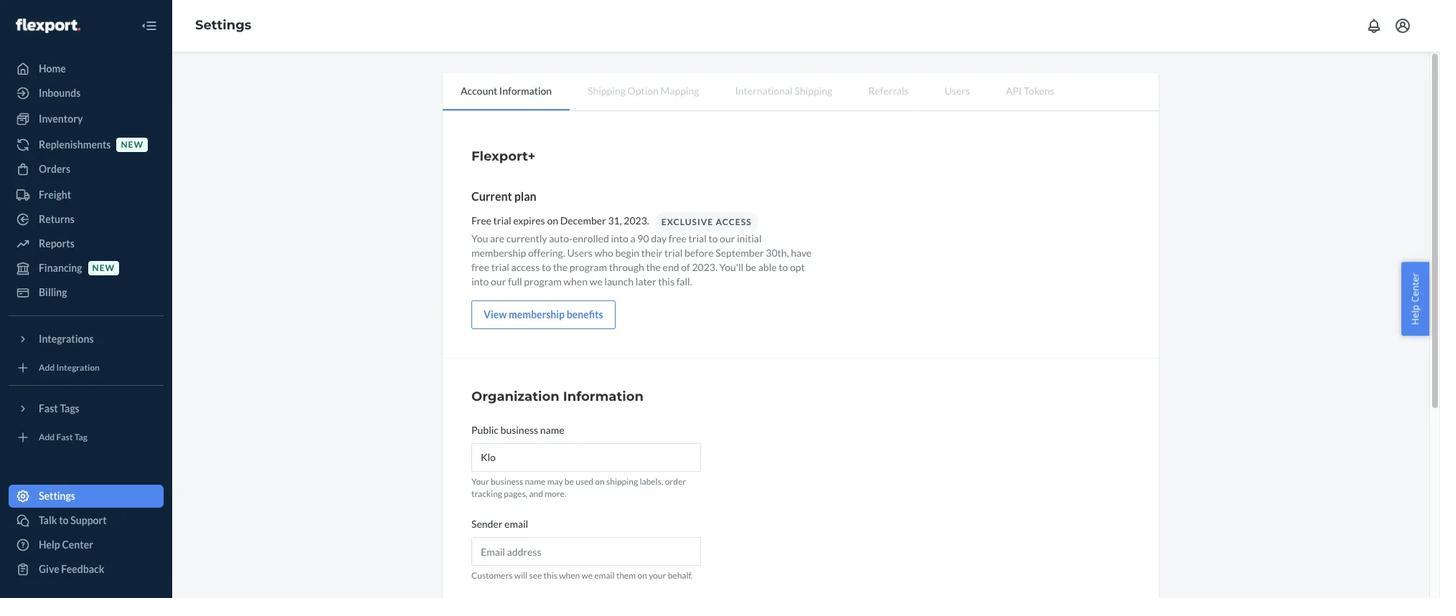 Task type: vqa. For each thing, say whether or not it's contained in the screenshot.
FEEDBACK 'link'
no



Task type: locate. For each thing, give the bounding box(es) containing it.
add
[[39, 363, 55, 374], [39, 432, 55, 443]]

1 vertical spatial email
[[595, 571, 615, 582]]

program down who
[[570, 261, 607, 273]]

0 vertical spatial information
[[500, 85, 552, 97]]

be right may
[[565, 477, 574, 487]]

1 horizontal spatial settings link
[[195, 17, 252, 33]]

1 horizontal spatial email
[[595, 571, 615, 582]]

center
[[1409, 273, 1422, 303], [62, 539, 93, 551]]

2023. down before
[[692, 261, 718, 273]]

1 horizontal spatial be
[[746, 261, 757, 273]]

be left able at the top of the page
[[746, 261, 757, 273]]

returns
[[39, 213, 75, 225]]

to
[[709, 233, 718, 245], [542, 261, 551, 273], [779, 261, 788, 273], [59, 515, 69, 527]]

open notifications image
[[1366, 17, 1383, 34]]

1 vertical spatial free
[[472, 261, 490, 273]]

0 vertical spatial membership
[[472, 247, 526, 259]]

talk to support button
[[9, 510, 164, 533]]

give
[[39, 564, 59, 576]]

0 horizontal spatial free
[[472, 261, 490, 273]]

information right "account"
[[500, 85, 552, 97]]

customers
[[472, 571, 513, 582]]

0 horizontal spatial help center
[[39, 539, 93, 551]]

add left integration at the left bottom
[[39, 363, 55, 374]]

0 horizontal spatial program
[[524, 276, 562, 288]]

1 horizontal spatial information
[[563, 389, 644, 405]]

support
[[71, 515, 107, 527]]

0 vertical spatial 2023.
[[624, 215, 650, 227]]

on left the your
[[638, 571, 647, 582]]

business for public
[[501, 424, 538, 436]]

this inside 'you are currently auto-enrolled into a 90 day free trial to our initial membership offering. users who begin their trial before september 30th, have free trial access to the program through the end of 2023. you'll be able to opt into our full program when we launch later this fall.'
[[658, 276, 675, 288]]

sender
[[472, 518, 503, 531]]

1 vertical spatial help center
[[39, 539, 93, 551]]

our left the full
[[491, 276, 506, 288]]

center inside button
[[1409, 273, 1422, 303]]

reports link
[[9, 233, 164, 256]]

we down email address text box in the left of the page
[[582, 571, 593, 582]]

plan
[[515, 190, 537, 203]]

1 vertical spatial into
[[472, 276, 489, 288]]

0 horizontal spatial settings
[[39, 490, 75, 503]]

users
[[945, 85, 970, 97], [567, 247, 593, 259]]

when inside 'you are currently auto-enrolled into a 90 day free trial to our initial membership offering. users who begin their trial before september 30th, have free trial access to the program through the end of 2023. you'll be able to opt into our full program when we launch later this fall.'
[[564, 276, 588, 288]]

open account menu image
[[1395, 17, 1412, 34]]

membership inside button
[[509, 309, 565, 321]]

api
[[1006, 85, 1022, 97]]

labels,
[[640, 477, 664, 487]]

api tokens tab
[[988, 73, 1073, 109]]

them
[[617, 571, 636, 582]]

1 horizontal spatial shipping
[[795, 85, 833, 97]]

1 horizontal spatial new
[[121, 140, 144, 150]]

september
[[716, 247, 764, 259]]

new up orders link
[[121, 140, 144, 150]]

1 vertical spatial program
[[524, 276, 562, 288]]

order
[[665, 477, 686, 487]]

0 vertical spatial be
[[746, 261, 757, 273]]

0 horizontal spatial be
[[565, 477, 574, 487]]

0 horizontal spatial shipping
[[588, 85, 626, 97]]

referrals
[[869, 85, 909, 97]]

expires
[[514, 215, 545, 227]]

membership down the full
[[509, 309, 565, 321]]

be
[[746, 261, 757, 273], [565, 477, 574, 487]]

0 horizontal spatial users
[[567, 247, 593, 259]]

1 vertical spatial add
[[39, 432, 55, 443]]

0 vertical spatial we
[[590, 276, 603, 288]]

shipping right international
[[795, 85, 833, 97]]

when up benefits
[[564, 276, 588, 288]]

end
[[663, 261, 679, 273]]

1 horizontal spatial users
[[945, 85, 970, 97]]

0 vertical spatial email
[[505, 518, 528, 531]]

1 vertical spatial on
[[595, 477, 605, 487]]

view membership benefits link
[[472, 301, 616, 329]]

free
[[669, 233, 687, 245], [472, 261, 490, 273]]

1 vertical spatial business
[[491, 477, 523, 487]]

free right day
[[669, 233, 687, 245]]

into left "a"
[[611, 233, 629, 245]]

email left the them
[[595, 571, 615, 582]]

this down end
[[658, 276, 675, 288]]

this right see in the bottom left of the page
[[544, 571, 558, 582]]

add for add integration
[[39, 363, 55, 374]]

name inside your business name may be used on shipping labels, order tracking pages, and more.
[[525, 477, 546, 487]]

2 add from the top
[[39, 432, 55, 443]]

view membership benefits
[[484, 309, 603, 321]]

information up business name 'text box'
[[563, 389, 644, 405]]

mapping
[[661, 85, 700, 97]]

on up auto-
[[547, 215, 558, 227]]

0 vertical spatial help center
[[1409, 273, 1422, 325]]

add down fast tags
[[39, 432, 55, 443]]

0 vertical spatial settings
[[195, 17, 252, 33]]

1 vertical spatial membership
[[509, 309, 565, 321]]

1 horizontal spatial help
[[1409, 305, 1422, 325]]

view
[[484, 309, 507, 321]]

information inside tab
[[500, 85, 552, 97]]

1 horizontal spatial our
[[720, 233, 735, 245]]

tab list
[[443, 73, 1159, 111]]

to right the talk
[[59, 515, 69, 527]]

1 add from the top
[[39, 363, 55, 374]]

integration
[[56, 363, 100, 374]]

name down the organization information
[[540, 424, 565, 436]]

account information
[[461, 85, 552, 97]]

users left api
[[945, 85, 970, 97]]

0 vertical spatial name
[[540, 424, 565, 436]]

help center button
[[1402, 262, 1430, 336]]

0 vertical spatial free
[[669, 233, 687, 245]]

referrals tab
[[851, 73, 927, 109]]

add fast tag
[[39, 432, 88, 443]]

add for add fast tag
[[39, 432, 55, 443]]

0 vertical spatial program
[[570, 261, 607, 273]]

name for your business name may be used on shipping labels, order tracking pages, and more.
[[525, 477, 546, 487]]

business up pages,
[[491, 477, 523, 487]]

inbounds link
[[9, 82, 164, 105]]

initial
[[737, 233, 762, 245]]

1 vertical spatial 2023.
[[692, 261, 718, 273]]

users down enrolled
[[567, 247, 593, 259]]

0 vertical spatial when
[[564, 276, 588, 288]]

1 vertical spatial users
[[567, 247, 593, 259]]

orders
[[39, 163, 71, 175]]

help
[[1409, 305, 1422, 325], [39, 539, 60, 551]]

the down the offering.
[[553, 261, 568, 273]]

1 horizontal spatial settings
[[195, 17, 252, 33]]

program down the "access"
[[524, 276, 562, 288]]

1 horizontal spatial free
[[669, 233, 687, 245]]

0 vertical spatial add
[[39, 363, 55, 374]]

benefits
[[567, 309, 603, 321]]

shipping left 'option'
[[588, 85, 626, 97]]

used
[[576, 477, 594, 487]]

membership down 'are' at the top of page
[[472, 247, 526, 259]]

our down access
[[720, 233, 735, 245]]

1 vertical spatial center
[[62, 539, 93, 551]]

exclusive
[[662, 217, 714, 227]]

1 shipping from the left
[[588, 85, 626, 97]]

business inside your business name may be used on shipping labels, order tracking pages, and more.
[[491, 477, 523, 487]]

organization
[[472, 389, 560, 405]]

help center
[[1409, 273, 1422, 325], [39, 539, 93, 551]]

1 vertical spatial be
[[565, 477, 574, 487]]

business
[[501, 424, 538, 436], [491, 477, 523, 487]]

to left opt
[[779, 261, 788, 273]]

0 horizontal spatial help
[[39, 539, 60, 551]]

full
[[508, 276, 522, 288]]

1 horizontal spatial into
[[611, 233, 629, 245]]

1 vertical spatial help
[[39, 539, 60, 551]]

be inside 'you are currently auto-enrolled into a 90 day free trial to our initial membership offering. users who begin their trial before september 30th, have free trial access to the program through the end of 2023. you'll be able to opt into our full program when we launch later this fall.'
[[746, 261, 757, 273]]

tag
[[74, 432, 88, 443]]

email
[[505, 518, 528, 531], [595, 571, 615, 582]]

integrations
[[39, 333, 94, 345]]

1 vertical spatial information
[[563, 389, 644, 405]]

0 vertical spatial center
[[1409, 273, 1422, 303]]

program
[[570, 261, 607, 273], [524, 276, 562, 288]]

information
[[500, 85, 552, 97], [563, 389, 644, 405]]

name up and
[[525, 477, 546, 487]]

1 vertical spatial new
[[92, 263, 115, 274]]

0 vertical spatial new
[[121, 140, 144, 150]]

on right used
[[595, 477, 605, 487]]

0 horizontal spatial this
[[544, 571, 558, 582]]

0 horizontal spatial the
[[553, 261, 568, 273]]

this
[[658, 276, 675, 288], [544, 571, 558, 582]]

close navigation image
[[141, 17, 158, 34]]

to down the offering.
[[542, 261, 551, 273]]

new down reports link
[[92, 263, 115, 274]]

orders link
[[9, 158, 164, 181]]

0 horizontal spatial our
[[491, 276, 506, 288]]

2 horizontal spatial on
[[638, 571, 647, 582]]

2 vertical spatial on
[[638, 571, 647, 582]]

1 vertical spatial our
[[491, 276, 506, 288]]

your business name may be used on shipping labels, order tracking pages, and more.
[[472, 477, 686, 500]]

their
[[642, 247, 663, 259]]

shipping
[[588, 85, 626, 97], [795, 85, 833, 97]]

when down email address text box in the left of the page
[[559, 571, 580, 582]]

1 vertical spatial name
[[525, 477, 546, 487]]

0 horizontal spatial information
[[500, 85, 552, 97]]

december
[[560, 215, 606, 227]]

you are currently auto-enrolled into a 90 day free trial to our initial membership offering. users who begin their trial before september 30th, have free trial access to the program through the end of 2023. you'll be able to opt into our full program when we launch later this fall.
[[472, 233, 812, 288]]

0 vertical spatial on
[[547, 215, 558, 227]]

1 horizontal spatial this
[[658, 276, 675, 288]]

shipping inside shipping option mapping tab
[[588, 85, 626, 97]]

we left 'launch'
[[590, 276, 603, 288]]

1 vertical spatial fast
[[56, 432, 73, 443]]

organization information
[[472, 389, 644, 405]]

exclusive access
[[662, 217, 752, 227]]

option
[[628, 85, 659, 97]]

business down organization
[[501, 424, 538, 436]]

account information tab
[[443, 73, 570, 111]]

settings
[[195, 17, 252, 33], [39, 490, 75, 503]]

2 shipping from the left
[[795, 85, 833, 97]]

billing link
[[9, 281, 164, 304]]

membership inside 'you are currently auto-enrolled into a 90 day free trial to our initial membership offering. users who begin their trial before september 30th, have free trial access to the program through the end of 2023. you'll be able to opt into our full program when we launch later this fall.'
[[472, 247, 526, 259]]

0 vertical spatial help
[[1409, 305, 1422, 325]]

home
[[39, 62, 66, 75]]

free down the you
[[472, 261, 490, 273]]

the
[[553, 261, 568, 273], [646, 261, 661, 273]]

fast left tags
[[39, 403, 58, 415]]

into left the full
[[472, 276, 489, 288]]

0 vertical spatial into
[[611, 233, 629, 245]]

the down their
[[646, 261, 661, 273]]

0 vertical spatial fast
[[39, 403, 58, 415]]

current plan
[[472, 190, 537, 203]]

settings link
[[195, 17, 252, 33], [9, 485, 164, 508]]

0 horizontal spatial email
[[505, 518, 528, 531]]

1 horizontal spatial the
[[646, 261, 661, 273]]

1 horizontal spatial 2023.
[[692, 261, 718, 273]]

0 horizontal spatial new
[[92, 263, 115, 274]]

1 horizontal spatial center
[[1409, 273, 1422, 303]]

a
[[631, 233, 636, 245]]

1 horizontal spatial on
[[595, 477, 605, 487]]

we inside 'you are currently auto-enrolled into a 90 day free trial to our initial membership offering. users who begin their trial before september 30th, have free trial access to the program through the end of 2023. you'll be able to opt into our full program when we launch later this fall.'
[[590, 276, 603, 288]]

email right sender on the bottom of the page
[[505, 518, 528, 531]]

you'll
[[720, 261, 744, 273]]

2023. up "a"
[[624, 215, 650, 227]]

0 vertical spatial users
[[945, 85, 970, 97]]

talk to support
[[39, 515, 107, 527]]

1 horizontal spatial help center
[[1409, 273, 1422, 325]]

fast left tag
[[56, 432, 73, 443]]

0 horizontal spatial into
[[472, 276, 489, 288]]

0 horizontal spatial settings link
[[9, 485, 164, 508]]

1 vertical spatial we
[[582, 571, 593, 582]]

talk
[[39, 515, 57, 527]]

name for public business name
[[540, 424, 565, 436]]

1 vertical spatial when
[[559, 571, 580, 582]]

0 vertical spatial this
[[658, 276, 675, 288]]

trial up before
[[689, 233, 707, 245]]

0 vertical spatial business
[[501, 424, 538, 436]]

on
[[547, 215, 558, 227], [595, 477, 605, 487], [638, 571, 647, 582]]

shipping option mapping
[[588, 85, 700, 97]]

give feedback button
[[9, 559, 164, 581]]

tags
[[60, 403, 80, 415]]

free trial expires on december 31, 2023.
[[472, 215, 650, 227]]



Task type: describe. For each thing, give the bounding box(es) containing it.
users inside 'you are currently auto-enrolled into a 90 day free trial to our initial membership offering. users who begin their trial before september 30th, have free trial access to the program through the end of 2023. you'll be able to opt into our full program when we launch later this fall.'
[[567, 247, 593, 259]]

help center link
[[9, 534, 164, 557]]

information for account information
[[500, 85, 552, 97]]

trial up end
[[665, 247, 683, 259]]

able
[[759, 261, 777, 273]]

offering.
[[528, 247, 565, 259]]

freight link
[[9, 184, 164, 207]]

view membership benefits button
[[472, 301, 616, 329]]

shipping
[[607, 477, 638, 487]]

access
[[716, 217, 752, 227]]

current
[[472, 190, 512, 203]]

trial up 'are' at the top of page
[[494, 215, 512, 227]]

fast tags
[[39, 403, 80, 415]]

public
[[472, 424, 499, 436]]

inventory
[[39, 113, 83, 125]]

on inside your business name may be used on shipping labels, order tracking pages, and more.
[[595, 477, 605, 487]]

be inside your business name may be used on shipping labels, order tracking pages, and more.
[[565, 477, 574, 487]]

add integration
[[39, 363, 100, 374]]

1 vertical spatial this
[[544, 571, 558, 582]]

begin
[[616, 247, 640, 259]]

public business name
[[472, 424, 565, 436]]

access
[[512, 261, 540, 273]]

your
[[472, 477, 489, 487]]

may
[[547, 477, 563, 487]]

later
[[636, 276, 657, 288]]

2 the from the left
[[646, 261, 661, 273]]

Business name text field
[[472, 444, 701, 472]]

of
[[681, 261, 690, 273]]

your
[[649, 571, 666, 582]]

pages,
[[504, 489, 528, 500]]

fast inside dropdown button
[[39, 403, 58, 415]]

home link
[[9, 57, 164, 80]]

financing
[[39, 262, 82, 274]]

0 horizontal spatial on
[[547, 215, 558, 227]]

sender email
[[472, 518, 528, 531]]

trial up the full
[[492, 261, 510, 273]]

flexport+
[[472, 149, 536, 164]]

to inside button
[[59, 515, 69, 527]]

before
[[685, 247, 714, 259]]

api tokens
[[1006, 85, 1055, 97]]

2023. inside 'you are currently auto-enrolled into a 90 day free trial to our initial membership offering. users who begin their trial before september 30th, have free trial access to the program through the end of 2023. you'll be able to opt into our full program when we launch later this fall.'
[[692, 261, 718, 273]]

to down exclusive access
[[709, 233, 718, 245]]

more.
[[545, 489, 567, 500]]

you
[[472, 233, 488, 245]]

business for your
[[491, 477, 523, 487]]

fall.
[[677, 276, 692, 288]]

1 vertical spatial settings link
[[9, 485, 164, 508]]

returns link
[[9, 208, 164, 231]]

are
[[490, 233, 505, 245]]

day
[[651, 233, 667, 245]]

add fast tag link
[[9, 426, 164, 449]]

help inside help center button
[[1409, 305, 1422, 325]]

freight
[[39, 189, 71, 201]]

international shipping
[[735, 85, 833, 97]]

1 horizontal spatial program
[[570, 261, 607, 273]]

replenishments
[[39, 139, 111, 151]]

shipping inside international shipping tab
[[795, 85, 833, 97]]

have
[[791, 247, 812, 259]]

new for replenishments
[[121, 140, 144, 150]]

users tab
[[927, 73, 988, 109]]

90
[[638, 233, 649, 245]]

integrations button
[[9, 328, 164, 351]]

1 the from the left
[[553, 261, 568, 273]]

30th,
[[766, 247, 789, 259]]

enrolled
[[573, 233, 609, 245]]

will
[[515, 571, 528, 582]]

give feedback
[[39, 564, 104, 576]]

tracking
[[472, 489, 502, 500]]

flexport logo image
[[16, 18, 80, 33]]

launch
[[605, 276, 634, 288]]

and
[[529, 489, 543, 500]]

billing
[[39, 286, 67, 299]]

31,
[[608, 215, 622, 227]]

feedback
[[61, 564, 104, 576]]

users inside tab
[[945, 85, 970, 97]]

who
[[595, 247, 614, 259]]

1 vertical spatial settings
[[39, 490, 75, 503]]

international shipping tab
[[717, 73, 851, 109]]

help center inside button
[[1409, 273, 1422, 325]]

fast tags button
[[9, 398, 164, 421]]

tokens
[[1024, 85, 1055, 97]]

help inside help center link
[[39, 539, 60, 551]]

customers will see this when we email them on your behalf.
[[472, 571, 693, 582]]

through
[[609, 261, 645, 273]]

shipping option mapping tab
[[570, 73, 717, 109]]

currently
[[507, 233, 547, 245]]

Email address text field
[[472, 538, 701, 567]]

0 horizontal spatial 2023.
[[624, 215, 650, 227]]

reports
[[39, 238, 75, 250]]

opt
[[790, 261, 805, 273]]

behalf.
[[668, 571, 693, 582]]

0 vertical spatial our
[[720, 233, 735, 245]]

0 vertical spatial settings link
[[195, 17, 252, 33]]

account
[[461, 85, 498, 97]]

international
[[735, 85, 793, 97]]

new for financing
[[92, 263, 115, 274]]

inbounds
[[39, 87, 81, 99]]

tab list containing account information
[[443, 73, 1159, 111]]

auto-
[[549, 233, 573, 245]]

0 horizontal spatial center
[[62, 539, 93, 551]]

information for organization information
[[563, 389, 644, 405]]

inventory link
[[9, 108, 164, 131]]

free
[[472, 215, 492, 227]]



